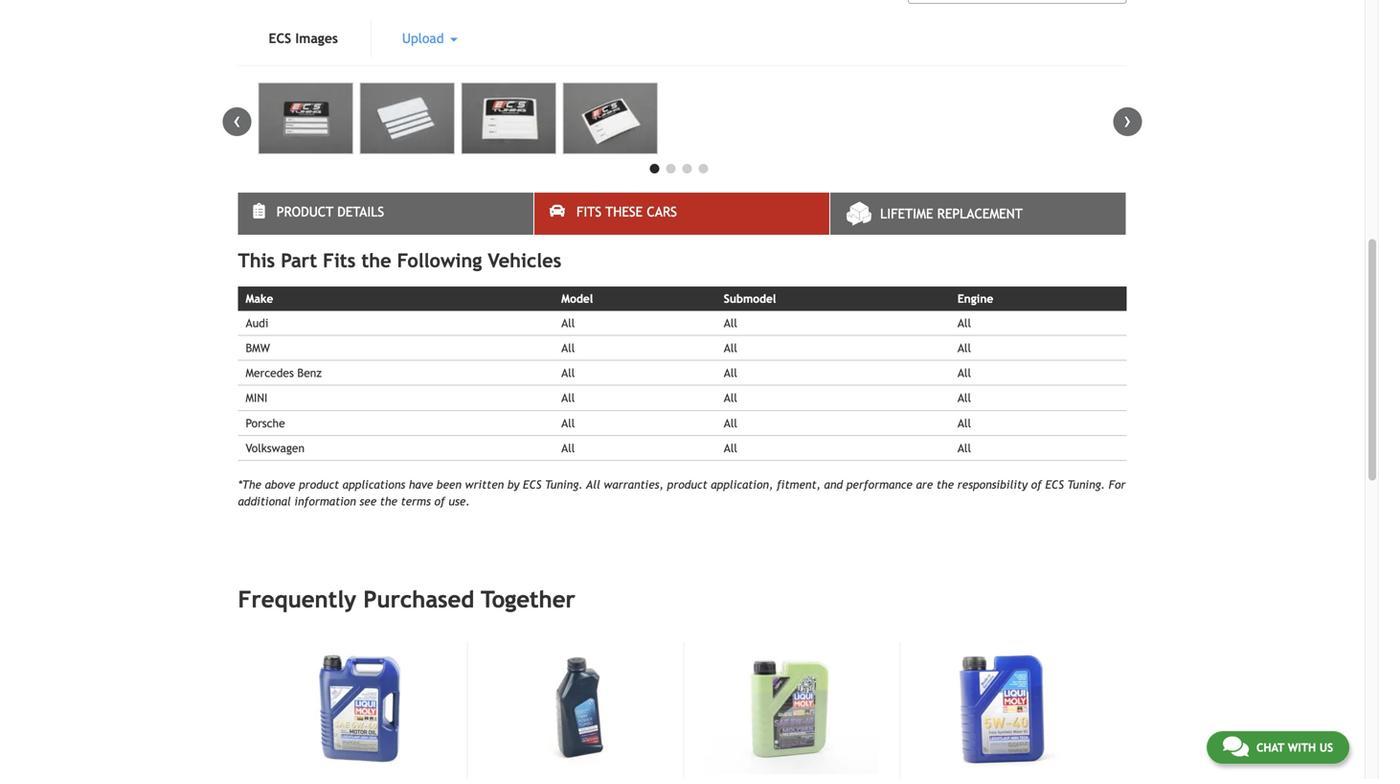 Task type: vqa. For each thing, say whether or not it's contained in the screenshot.
topmost white image
no



Task type: locate. For each thing, give the bounding box(es) containing it.
responsibility
[[958, 478, 1028, 491]]

comments image
[[1224, 735, 1249, 758]]

see
[[360, 494, 377, 508]]

2 vertical spatial the
[[380, 494, 398, 508]]

use.
[[449, 494, 470, 508]]

molygen new generation engine oil (5w-40) - 1 liter image
[[704, 643, 879, 774]]

of
[[1032, 478, 1042, 491], [435, 494, 445, 508]]

*the
[[238, 478, 262, 491]]

ecs right by
[[523, 478, 542, 491]]

tuning. right by
[[545, 478, 583, 491]]

model
[[562, 292, 593, 305]]

1 horizontal spatial of
[[1032, 478, 1042, 491]]

ecs left images
[[269, 31, 291, 46]]

chat
[[1257, 741, 1285, 754]]

terms
[[401, 494, 431, 508]]

this part fits the following vehicles
[[238, 249, 562, 272]]

ecs right responsibility
[[1046, 478, 1064, 491]]

bmw twinpower turbo ll-01 5w-30 engine oil - 1 liter image
[[487, 643, 663, 774]]

0 vertical spatial fits
[[577, 204, 602, 220]]

part
[[281, 249, 317, 272]]

1 product from the left
[[299, 478, 339, 491]]

tuning.
[[545, 478, 583, 491], [1068, 478, 1106, 491]]

product
[[299, 478, 339, 491], [667, 478, 708, 491]]

of down been
[[435, 494, 445, 508]]

es#2804104 - 009012ecs01 - oil reminder sticker - priced each - be sure to remind yourself when it will be time to order again from ecs tuning - ecs - audi bmw volkswagen mercedes benz mini porsche image
[[258, 83, 353, 154], [360, 83, 455, 154], [461, 83, 557, 154], [563, 83, 658, 154]]

*the above product applications have been written by                 ecs tuning. all warranties, product application, fitment,                 and performance are the responsibility of ecs tuning.                 for additional information see the terms of use.
[[238, 478, 1126, 508]]

fits left the these
[[577, 204, 602, 220]]

3 es#2804104 - 009012ecs01 - oil reminder sticker - priced each - be sure to remind yourself when it will be time to order again from ecs tuning - ecs - audi bmw volkswagen mercedes benz mini porsche image from the left
[[461, 83, 557, 154]]

0 horizontal spatial fits
[[323, 249, 356, 272]]

details
[[338, 204, 384, 220]]

fitment,
[[777, 478, 821, 491]]

‹ link
[[223, 107, 252, 136]]

fits
[[577, 204, 602, 220], [323, 249, 356, 272]]

benz
[[297, 366, 322, 380]]

all
[[562, 316, 575, 329], [724, 316, 738, 329], [958, 316, 972, 329], [562, 341, 575, 354], [724, 341, 738, 354], [958, 341, 972, 354], [562, 366, 575, 380], [724, 366, 738, 380], [958, 366, 972, 380], [562, 391, 575, 405], [724, 391, 738, 405], [958, 391, 972, 405], [562, 416, 575, 430], [724, 416, 738, 430], [958, 416, 972, 430], [562, 441, 575, 455], [724, 441, 738, 455], [958, 441, 972, 455], [586, 478, 601, 491]]

mercedes
[[246, 366, 294, 380]]

application,
[[711, 478, 774, 491]]

the
[[362, 249, 392, 272], [937, 478, 954, 491], [380, 494, 398, 508]]

chat with us
[[1257, 741, 1334, 754]]

the right the are
[[937, 478, 954, 491]]

1 horizontal spatial tuning.
[[1068, 478, 1106, 491]]

mini
[[246, 391, 268, 405]]

4 es#2804104 - 009012ecs01 - oil reminder sticker - priced each - be sure to remind yourself when it will be time to order again from ecs tuning - ecs - audi bmw volkswagen mercedes benz mini porsche image from the left
[[563, 83, 658, 154]]

lifetime replacement link
[[831, 193, 1126, 235]]

upload button
[[372, 19, 488, 58]]

purchased
[[363, 586, 475, 613]]

replacement
[[938, 206, 1023, 222]]

fits right part
[[323, 249, 356, 272]]

2 horizontal spatial ecs
[[1046, 478, 1064, 491]]

product right the warranties,
[[667, 478, 708, 491]]

together
[[481, 586, 576, 613]]

the right "see"
[[380, 494, 398, 508]]

ecs
[[269, 31, 291, 46], [523, 478, 542, 491], [1046, 478, 1064, 491]]

1 vertical spatial of
[[435, 494, 445, 508]]

product details link
[[238, 193, 534, 235]]

product
[[277, 204, 334, 220]]

tuning. left 'for'
[[1068, 478, 1106, 491]]

these
[[606, 204, 643, 220]]

the down the product details link
[[362, 249, 392, 272]]

0 horizontal spatial tuning.
[[545, 478, 583, 491]]

0 horizontal spatial product
[[299, 478, 339, 491]]

of right responsibility
[[1032, 478, 1042, 491]]

and
[[825, 478, 843, 491]]

1 es#2804104 - 009012ecs01 - oil reminder sticker - priced each - be sure to remind yourself when it will be time to order again from ecs tuning - ecs - audi bmw volkswagen mercedes benz mini porsche image from the left
[[258, 83, 353, 154]]

leichtlauf high tech engine oil (5w-40) - 1 liter image
[[920, 643, 1096, 774]]

0 vertical spatial the
[[362, 249, 392, 272]]

1 horizontal spatial product
[[667, 478, 708, 491]]

product up information
[[299, 478, 339, 491]]



Task type: describe. For each thing, give the bounding box(es) containing it.
1 vertical spatial the
[[937, 478, 954, 491]]

vehicles
[[488, 249, 562, 272]]

fits these cars link
[[535, 193, 830, 235]]

1 tuning. from the left
[[545, 478, 583, 491]]

frequently
[[238, 586, 357, 613]]

are
[[917, 478, 934, 491]]

frequently purchased together
[[238, 586, 576, 613]]

ecs images
[[269, 31, 338, 46]]

2 es#2804104 - 009012ecs01 - oil reminder sticker - priced each - be sure to remind yourself when it will be time to order again from ecs tuning - ecs - audi bmw volkswagen mercedes benz mini porsche image from the left
[[360, 83, 455, 154]]

applications
[[343, 478, 406, 491]]

lifetime
[[881, 206, 934, 222]]

bmw
[[246, 341, 270, 354]]

lifetime replacement
[[881, 206, 1023, 222]]

information
[[294, 494, 356, 508]]

cars
[[647, 204, 677, 220]]

porsche
[[246, 416, 285, 430]]

1 vertical spatial fits
[[323, 249, 356, 272]]

1 horizontal spatial fits
[[577, 204, 602, 220]]

this
[[238, 249, 275, 272]]

leichtlauf high tech engine oil (5w-40) - 5 liter image
[[270, 643, 446, 775]]

fits these cars
[[577, 204, 677, 220]]

engine
[[958, 292, 994, 305]]

warranties,
[[604, 478, 664, 491]]

volkswagen
[[246, 441, 305, 455]]

product details
[[277, 204, 384, 220]]

submodel
[[724, 292, 777, 305]]

‹
[[233, 107, 241, 133]]

all inside *the above product applications have been written by                 ecs tuning. all warranties, product application, fitment,                 and performance are the responsibility of ecs tuning.                 for additional information see the terms of use.
[[586, 478, 601, 491]]

by
[[508, 478, 520, 491]]

written
[[465, 478, 504, 491]]

additional
[[238, 494, 291, 508]]

with
[[1288, 741, 1317, 754]]

images
[[296, 31, 338, 46]]

chat with us link
[[1207, 731, 1350, 764]]

› link
[[1114, 107, 1143, 136]]

›
[[1124, 107, 1132, 133]]

2 product from the left
[[667, 478, 708, 491]]

audi
[[246, 316, 269, 329]]

1 horizontal spatial ecs
[[523, 478, 542, 491]]

been
[[437, 478, 462, 491]]

following
[[397, 249, 482, 272]]

ecs images link
[[238, 19, 369, 58]]

us
[[1320, 741, 1334, 754]]

upload
[[402, 31, 448, 46]]

have
[[409, 478, 433, 491]]

0 horizontal spatial of
[[435, 494, 445, 508]]

mercedes benz
[[246, 366, 322, 380]]

for
[[1109, 478, 1126, 491]]

performance
[[847, 478, 913, 491]]

make
[[246, 292, 273, 305]]

0 vertical spatial of
[[1032, 478, 1042, 491]]

2 tuning. from the left
[[1068, 478, 1106, 491]]

0 horizontal spatial ecs
[[269, 31, 291, 46]]

above
[[265, 478, 295, 491]]



